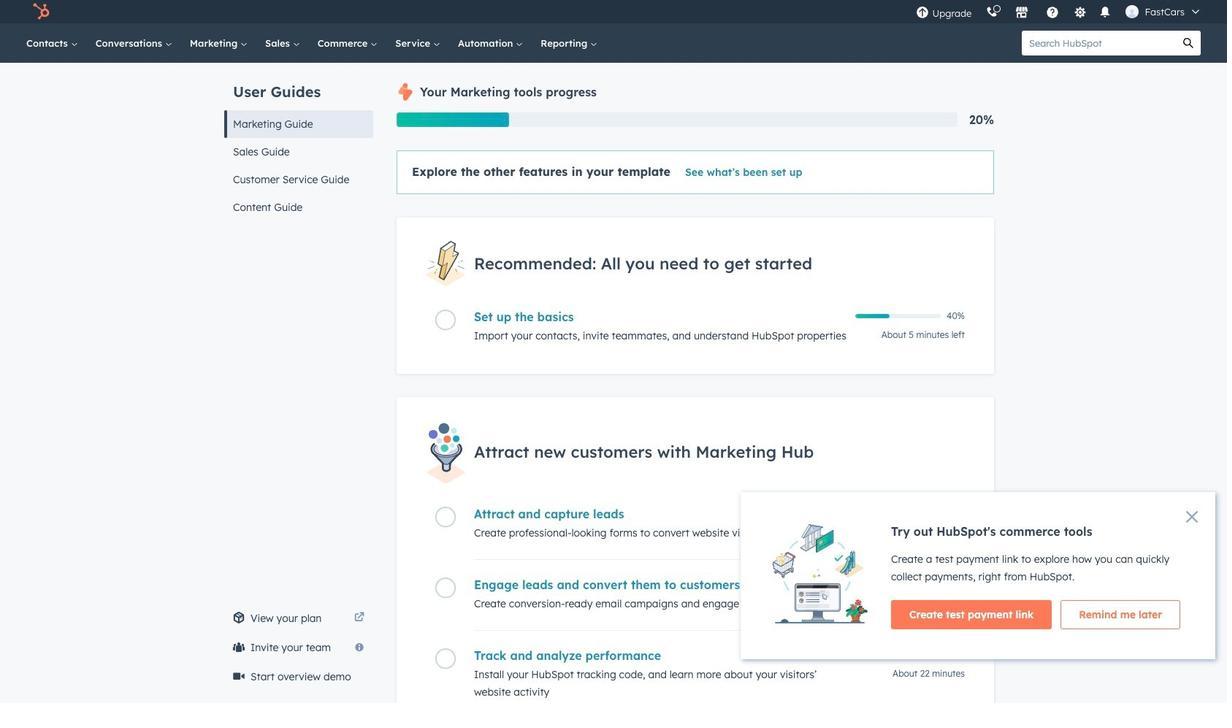 Task type: describe. For each thing, give the bounding box(es) containing it.
link opens in a new window image
[[354, 610, 365, 628]]

christina overa image
[[1127, 5, 1140, 18]]

link opens in a new window image
[[354, 613, 365, 624]]

user guides element
[[224, 63, 373, 221]]



Task type: locate. For each thing, give the bounding box(es) containing it.
menu
[[910, 0, 1210, 23]]

Search HubSpot search field
[[1023, 31, 1177, 56]]

progress bar
[[397, 113, 509, 127]]

close image
[[1187, 512, 1199, 523]]

[object object] complete progress bar
[[856, 314, 890, 319]]

marketplaces image
[[1016, 7, 1029, 20]]



Task type: vqa. For each thing, say whether or not it's contained in the screenshot.
fourth Close icon from the top
no



